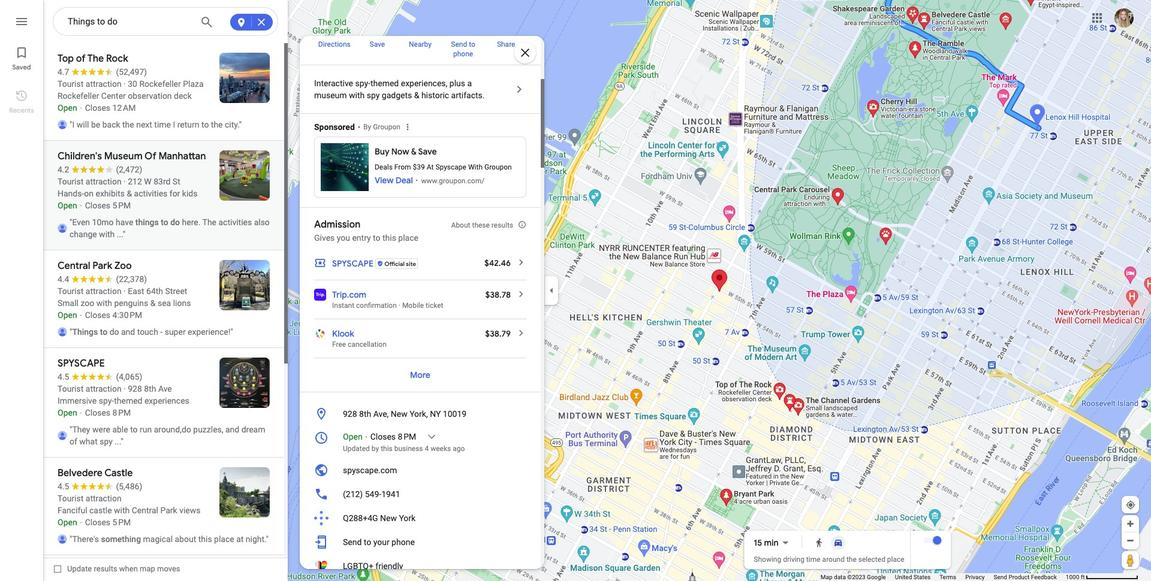Task type: locate. For each thing, give the bounding box(es) containing it.
groupon inside buy now & save deals from $39 at spyscape with groupon
[[485, 163, 512, 172]]

ft
[[1081, 575, 1086, 581]]

1941
[[382, 490, 400, 500]]

list
[[0, 0, 43, 582]]

new right 'ave,'
[[391, 410, 408, 419]]

by
[[364, 123, 371, 131]]

1 horizontal spatial phone
[[454, 50, 473, 58]]

1 horizontal spatial to
[[373, 233, 381, 243]]

1 horizontal spatial save
[[418, 146, 437, 157]]

& down experiences,
[[414, 91, 420, 100]]

send to phone button
[[442, 11, 485, 59]]

1 vertical spatial place
[[888, 556, 905, 564]]

⋅
[[365, 433, 368, 442]]

nearby
[[409, 40, 432, 49]]

0 vertical spatial to
[[469, 40, 476, 49]]

phone inside "button"
[[392, 538, 415, 548]]

send right nearby
[[451, 40, 467, 49]]

plus
[[450, 79, 466, 88]]

ny
[[430, 410, 441, 419]]

update
[[67, 565, 92, 574]]

when
[[119, 565, 138, 574]]

this up official
[[383, 233, 396, 243]]

time
[[807, 556, 821, 564]]

1 horizontal spatial results
[[492, 221, 514, 230]]

1 vertical spatial send
[[343, 538, 362, 548]]

new left york
[[380, 514, 397, 524]]

deals
[[375, 163, 393, 172]]

actions for spyscape region
[[300, 5, 541, 65]]

place
[[399, 233, 419, 243], [888, 556, 905, 564]]

friendly
[[376, 562, 403, 572]]

None radio
[[810, 536, 829, 551]]

this right by
[[381, 445, 393, 454]]

send inside footer
[[994, 575, 1008, 581]]

0 horizontal spatial place
[[399, 233, 419, 243]]

with
[[468, 163, 483, 172]]

share
[[497, 40, 516, 49]]

to right entry
[[373, 233, 381, 243]]

0 vertical spatial new
[[391, 410, 408, 419]]

1 vertical spatial &
[[411, 146, 417, 157]]

sponsored · by groupon element
[[314, 114, 541, 137]]

2 horizontal spatial send
[[994, 575, 1008, 581]]

$39
[[413, 163, 425, 172]]

Turn off travel time tool checkbox
[[924, 537, 942, 545]]

·
[[399, 302, 401, 310]]

1 vertical spatial new
[[380, 514, 397, 524]]

this inside information for spyscape 'region'
[[381, 445, 393, 454]]

ave,
[[374, 410, 389, 419]]

more button
[[398, 361, 443, 390]]

0 horizontal spatial save
[[370, 40, 385, 49]]

0 vertical spatial phone
[[454, 50, 473, 58]]

None search field
[[53, 7, 278, 37]]

2 vertical spatial to
[[364, 538, 371, 548]]

groupon right by
[[373, 123, 401, 131]]

to left share
[[469, 40, 476, 49]]

1 vertical spatial to
[[373, 233, 381, 243]]

save button
[[356, 11, 399, 49]]

results inside option
[[94, 565, 117, 574]]

ago
[[453, 445, 465, 454]]

phone right your
[[392, 538, 415, 548]]

1 vertical spatial phone
[[392, 538, 415, 548]]

new inside 928 8th ave, new york, ny 10019 button
[[391, 410, 408, 419]]

ticket
[[426, 302, 444, 310]]

None radio
[[829, 536, 849, 551]]

you
[[337, 233, 350, 243]]

moves
[[157, 565, 180, 574]]

groupon right with
[[485, 163, 512, 172]]

open ⋅ closes 8 pm
[[343, 433, 416, 442]]

save up themed
[[370, 40, 385, 49]]

driving
[[784, 556, 805, 564]]

none field inside things to do field
[[68, 14, 191, 29]]

turn off travel time tool image
[[934, 537, 942, 545]]

1 vertical spatial groupon
[[485, 163, 512, 172]]

hours image
[[314, 431, 329, 446]]

0 horizontal spatial groupon
[[373, 123, 401, 131]]

to inside "button"
[[364, 538, 371, 548]]

& right now
[[411, 146, 417, 157]]

saved button
[[0, 41, 43, 74]]

send inside "button"
[[343, 538, 362, 548]]

1 vertical spatial this
[[381, 445, 393, 454]]

directions
[[318, 40, 351, 49]]

1 vertical spatial results
[[94, 565, 117, 574]]

results
[[492, 221, 514, 230], [94, 565, 117, 574]]

928
[[343, 410, 357, 419]]

united
[[895, 575, 913, 581]]

results left when
[[94, 565, 117, 574]]

0 vertical spatial save
[[370, 40, 385, 49]]

&
[[414, 91, 420, 100], [411, 146, 417, 157]]

phone inside send to phone
[[454, 50, 473, 58]]

place inside spyscape main content
[[399, 233, 419, 243]]

send up lgbtq+ on the bottom of page
[[343, 538, 362, 548]]

instant
[[332, 302, 355, 310]]

(212)
[[343, 490, 363, 500]]

terms button
[[940, 574, 957, 582]]

0 vertical spatial send
[[451, 40, 467, 49]]

& inside buy now & save deals from $39 at spyscape with groupon
[[411, 146, 417, 157]]

$42.46
[[485, 258, 511, 269]]

0 horizontal spatial phone
[[392, 538, 415, 548]]

$38.79
[[485, 329, 511, 340]]

map
[[821, 575, 833, 581]]

send inside send to phone
[[451, 40, 467, 49]]

to for your
[[364, 538, 371, 548]]

trip.com
[[332, 290, 367, 301]]

0 horizontal spatial send
[[343, 538, 362, 548]]

museum
[[314, 91, 347, 100]]

share button
[[485, 11, 528, 49]]

0 vertical spatial place
[[399, 233, 419, 243]]

1000 ft
[[1066, 575, 1086, 581]]

saved
[[12, 63, 31, 71]]

0 horizontal spatial results
[[94, 565, 117, 574]]

interactive spy-themed experiences, plus a museum with spy gadgets & historic artifacts.
[[314, 79, 485, 100]]

new
[[391, 410, 408, 419], [380, 514, 397, 524]]

with
[[349, 91, 365, 100]]

send to your phone button
[[300, 531, 541, 555]]

themed
[[371, 79, 399, 88]]

& inside interactive spy-themed experiences, plus a museum with spy gadgets & historic artifacts.
[[414, 91, 420, 100]]

experiences,
[[401, 79, 448, 88]]

send to your phone
[[343, 538, 415, 548]]

1 horizontal spatial groupon
[[485, 163, 512, 172]]

instant confirmation · mobile ticket
[[332, 302, 444, 310]]

None field
[[68, 14, 191, 29]]

save
[[370, 40, 385, 49], [418, 146, 437, 157]]

show open hours for the week image
[[427, 432, 437, 443]]

1 horizontal spatial send
[[451, 40, 467, 49]]

place up site
[[399, 233, 419, 243]]

weeks
[[431, 445, 451, 454]]

2 vertical spatial send
[[994, 575, 1008, 581]]

to inside send to phone
[[469, 40, 476, 49]]

update results when map moves
[[67, 565, 180, 574]]

map
[[140, 565, 155, 574]]

view deal
[[375, 175, 413, 186]]

by groupon
[[364, 123, 401, 131]]

directions button
[[313, 11, 356, 49]]

save up at
[[418, 146, 437, 157]]

a
[[468, 79, 472, 88]]

send left "product"
[[994, 575, 1008, 581]]

feedback
[[1032, 575, 1057, 581]]

footer
[[821, 574, 1066, 582]]

results left "about these results" icon
[[492, 221, 514, 230]]

list containing saved
[[0, 0, 43, 582]]

nearby button
[[399, 11, 442, 49]]

0 horizontal spatial to
[[364, 538, 371, 548]]

showing
[[754, 556, 782, 564]]

artifacts.
[[451, 91, 485, 100]]

2 horizontal spatial to
[[469, 40, 476, 49]]

google maps element
[[0, 0, 1152, 582]]

data
[[834, 575, 846, 581]]

united states button
[[895, 574, 931, 582]]

0 vertical spatial results
[[492, 221, 514, 230]]

footer containing map data ©2023 google
[[821, 574, 1066, 582]]

business
[[395, 445, 423, 454]]

1 vertical spatial save
[[418, 146, 437, 157]]

phone up plus
[[454, 50, 473, 58]]

lgbtq+ friendly
[[343, 562, 403, 572]]

to
[[469, 40, 476, 49], [373, 233, 381, 243], [364, 538, 371, 548]]

0 vertical spatial &
[[414, 91, 420, 100]]

place up united
[[888, 556, 905, 564]]

to left your
[[364, 538, 371, 548]]

spy-
[[355, 79, 371, 88]]



Task type: describe. For each thing, give the bounding box(es) containing it.
1 horizontal spatial place
[[888, 556, 905, 564]]

15
[[754, 538, 763, 549]]

at
[[427, 163, 434, 172]]

zoom in image
[[1127, 520, 1136, 529]]

to for phone
[[469, 40, 476, 49]]

save inside buy now & save deals from $39 at spyscape with groupon
[[418, 146, 437, 157]]

send for send product feedback
[[994, 575, 1008, 581]]

free
[[332, 341, 346, 349]]

closes
[[371, 433, 396, 442]]

spy
[[367, 91, 380, 100]]

states
[[914, 575, 931, 581]]

show your location image
[[1126, 500, 1137, 511]]

lgbtq+
[[343, 562, 374, 572]]

8th
[[359, 410, 371, 419]]

interactive spy-themed experiences, plus a museum with spy gadgets & historic artifacts. button
[[300, 65, 541, 113]]

send for send to phone
[[451, 40, 467, 49]]

from
[[395, 163, 411, 172]]

recents
[[9, 106, 34, 115]]

0 vertical spatial groupon
[[373, 123, 401, 131]]

spyscape main content
[[300, 5, 545, 579]]

$38.78
[[486, 290, 511, 301]]

(212) 549-1941
[[343, 490, 400, 500]]

buy now & save deals from $39 at spyscape with groupon
[[375, 146, 512, 172]]

collapse side panel image
[[545, 284, 558, 298]]

gadgets
[[382, 91, 412, 100]]

gives
[[314, 233, 335, 243]]

footer inside 'google maps' element
[[821, 574, 1066, 582]]

united states
[[895, 575, 931, 581]]

walking image
[[815, 539, 825, 548]]

free cancellation
[[332, 341, 387, 349]]

0 vertical spatial this
[[383, 233, 396, 243]]

1000 ft button
[[1066, 575, 1139, 581]]

send for send to your phone
[[343, 538, 362, 548]]

buy
[[375, 146, 390, 157]]

around
[[823, 556, 845, 564]]

driving image
[[834, 539, 844, 548]]

about
[[451, 221, 471, 230]]

york
[[399, 514, 416, 524]]

results inside spyscape main content
[[492, 221, 514, 230]]

terms
[[940, 575, 957, 581]]

928 8th ave, new york, ny 10019 button
[[300, 403, 541, 427]]

10019
[[443, 410, 467, 419]]

spyscape
[[436, 163, 467, 172]]

view
[[375, 175, 394, 186]]

google
[[867, 575, 886, 581]]

zoom out image
[[1127, 537, 1136, 546]]

549-
[[365, 490, 382, 500]]

q288+4g new york
[[343, 514, 416, 524]]

8 pm
[[398, 433, 416, 442]]

new inside q288+4g new york button
[[380, 514, 397, 524]]

send to phone
[[451, 40, 476, 58]]

results for things to do feed
[[43, 43, 288, 582]]

(212) 549-1941 button
[[300, 483, 541, 507]]

now
[[392, 146, 409, 157]]

1000
[[1066, 575, 1080, 581]]

©2023
[[848, 575, 866, 581]]

none search field inside 'google maps' element
[[53, 7, 278, 37]]

product
[[1009, 575, 1030, 581]]

save inside button
[[370, 40, 385, 49]]

about these results
[[451, 221, 514, 230]]

none radio inside 'google maps' element
[[810, 536, 829, 551]]

15 min
[[754, 538, 779, 549]]

klook
[[332, 329, 354, 340]]

information for spyscape region
[[300, 403, 541, 579]]

show street view coverage image
[[1122, 552, 1140, 570]]

showing driving time around the selected place
[[754, 556, 905, 564]]

menu image
[[14, 14, 29, 29]]

map data ©2023 google
[[821, 575, 886, 581]]

spyscape
[[332, 259, 374, 269]]

updated by this business 4 weeks ago
[[343, 445, 465, 454]]

official site
[[385, 260, 416, 268]]

selected
[[859, 556, 886, 564]]

Update results when map moves checkbox
[[54, 562, 180, 577]]

the
[[847, 556, 857, 564]]

Things to do field
[[53, 7, 278, 37]]

deal
[[396, 175, 413, 186]]

more
[[410, 370, 431, 381]]

confirmation
[[356, 302, 397, 310]]

historic
[[422, 91, 449, 100]]

about these results image
[[518, 221, 527, 229]]

official
[[385, 260, 405, 268]]

privacy
[[966, 575, 985, 581]]

google account: michelle dermenjian  
(michelle.dermenjian@adept.ai) image
[[1115, 8, 1134, 27]]

send product feedback button
[[994, 574, 1057, 582]]

these
[[472, 221, 490, 230]]

cancellation
[[348, 341, 387, 349]]

928 8th ave, new york, ny 10019
[[343, 410, 467, 419]]

your
[[374, 538, 390, 548]]

q288+4g new york button
[[300, 507, 541, 531]]

entry
[[352, 233, 371, 243]]

sponsored
[[314, 122, 355, 132]]

15 min button
[[754, 536, 793, 551]]

www.groupon.com/
[[421, 177, 485, 185]]

site
[[406, 260, 416, 268]]

interactive
[[314, 79, 353, 88]]



Task type: vqa. For each thing, say whether or not it's contained in the screenshot.
can
no



